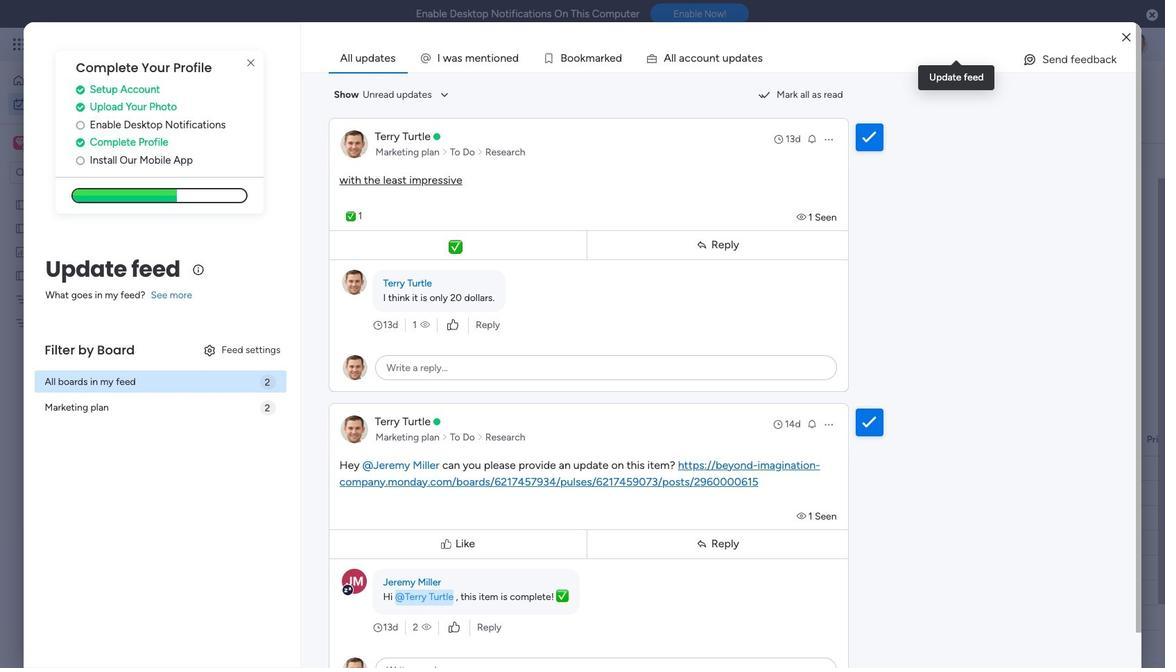 Task type: vqa. For each thing, say whether or not it's contained in the screenshot.
bottommost OPTION
yes



Task type: locate. For each thing, give the bounding box(es) containing it.
option
[[8, 69, 169, 92], [8, 93, 169, 115], [0, 192, 177, 195]]

0 vertical spatial public board image
[[15, 198, 28, 211]]

list box
[[0, 190, 177, 521]]

reminder image
[[807, 133, 818, 144]]

1 horizontal spatial slider arrow image
[[477, 145, 483, 159]]

2 vertical spatial option
[[0, 192, 177, 195]]

tab list
[[329, 44, 1137, 72]]

0 horizontal spatial tab
[[205, 121, 254, 143]]

3 public board image from the top
[[15, 269, 28, 282]]

check circle image
[[76, 138, 85, 148]]

dapulse close image
[[1147, 8, 1159, 22]]

None search field
[[269, 149, 400, 171]]

0 vertical spatial v2 like image
[[447, 317, 459, 333]]

v2 seen image
[[797, 211, 809, 223], [420, 318, 430, 332], [797, 510, 809, 522], [422, 621, 432, 635]]

1 vertical spatial public board image
[[15, 221, 28, 235]]

1 slider arrow image from the left
[[442, 431, 448, 444]]

check circle image
[[76, 85, 85, 95], [76, 102, 85, 113]]

1 vertical spatial v2 like image
[[449, 620, 460, 635]]

1 slider arrow image from the left
[[442, 145, 448, 159]]

public board image
[[15, 198, 28, 211], [15, 221, 28, 235], [15, 269, 28, 282]]

0 horizontal spatial slider arrow image
[[442, 145, 448, 159]]

tab
[[329, 44, 408, 72], [205, 121, 254, 143]]

workspace image
[[13, 135, 27, 151], [15, 135, 25, 151]]

close image
[[1123, 32, 1131, 43]]

v2 like image
[[447, 317, 459, 333], [449, 620, 460, 635]]

help image
[[1075, 37, 1089, 51]]

slider arrow image
[[442, 431, 448, 444], [477, 431, 483, 444]]

search image
[[383, 155, 394, 166]]

2 vertical spatial public board image
[[15, 269, 28, 282]]

2 slider arrow image from the left
[[477, 431, 483, 444]]

public dashboard image
[[15, 245, 28, 258]]

slider arrow image
[[442, 145, 448, 159], [477, 145, 483, 159]]

0 horizontal spatial slider arrow image
[[442, 431, 448, 444]]

1 horizontal spatial slider arrow image
[[477, 431, 483, 444]]

1 check circle image from the top
[[76, 85, 85, 95]]

v2 like image for 2nd slider arrow image from the right
[[447, 317, 459, 333]]

0 vertical spatial tab
[[329, 44, 408, 72]]

column header
[[695, 428, 840, 452]]

0 vertical spatial check circle image
[[76, 85, 85, 95]]

1 vertical spatial tab
[[205, 121, 254, 143]]

circle o image
[[76, 120, 85, 130]]

0 vertical spatial option
[[8, 69, 169, 92]]

terry turtle image
[[1127, 33, 1149, 56]]

1 vertical spatial check circle image
[[76, 102, 85, 113]]

workspace selection element
[[13, 135, 116, 153]]

search everything image
[[1045, 37, 1059, 51]]



Task type: describe. For each thing, give the bounding box(es) containing it.
dapulse x slim image
[[243, 55, 259, 71]]

2 check circle image from the top
[[76, 102, 85, 113]]

2 public board image from the top
[[15, 221, 28, 235]]

2 workspace image from the left
[[15, 135, 25, 151]]

circle o image
[[76, 155, 85, 166]]

Search in workspace field
[[29, 165, 116, 181]]

options image
[[823, 134, 834, 145]]

select product image
[[12, 37, 26, 51]]

1 workspace image from the left
[[13, 135, 27, 151]]

Filter dashboard by text search field
[[269, 149, 400, 171]]

1 horizontal spatial tab
[[329, 44, 408, 72]]

v2 like image for first slider arrow icon
[[449, 620, 460, 635]]

1 public board image from the top
[[15, 198, 28, 211]]

see plans image
[[230, 37, 243, 52]]

1 vertical spatial option
[[8, 93, 169, 115]]

give feedback image
[[1023, 53, 1037, 67]]

2 slider arrow image from the left
[[477, 145, 483, 159]]



